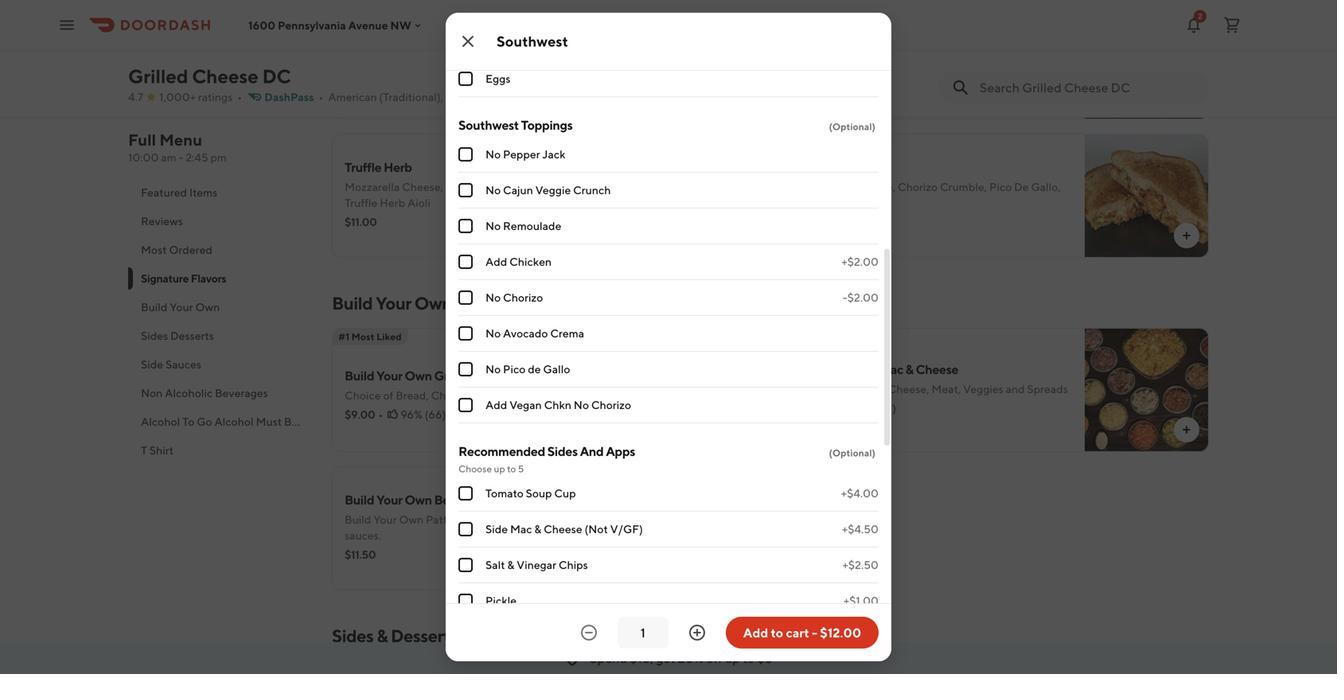 Task type: locate. For each thing, give the bounding box(es) containing it.
cup
[[554, 487, 576, 500]]

chorizo left crumble, at top
[[898, 180, 938, 193]]

southwest dialog
[[446, 0, 891, 661]]

of inside build your own grilled cheese choice of bread, cheese, meat, veggies and spreads
[[383, 389, 393, 402]]

no right no pepper jack option
[[486, 148, 501, 161]]

1 vertical spatial most
[[352, 331, 375, 342]]

0 horizontal spatial jack
[[542, 148, 566, 161]]

get
[[656, 651, 675, 666]]

0 horizontal spatial mozzarella
[[345, 180, 400, 193]]

0 vertical spatial side
[[141, 358, 163, 371]]

1 vertical spatial up
[[725, 651, 740, 666]]

build your own grilled cheese image
[[640, 328, 764, 452]]

• left 85% at the top of the page
[[825, 69, 830, 82]]

2 (optional) from the top
[[829, 447, 876, 458]]

1 horizontal spatial mozzarella
[[790, 50, 845, 63]]

add chicken
[[486, 255, 552, 268]]

cheese, up the aioli
[[402, 180, 443, 193]]

1 vertical spatial pepper
[[790, 180, 827, 193]]

1 horizontal spatial side
[[486, 523, 508, 536]]

1 horizontal spatial patty
[[463, 492, 493, 507]]

southwest for southwest
[[497, 33, 568, 50]]

(optional) for +$2.00
[[829, 121, 876, 132]]

0 vertical spatial jack
[[542, 148, 566, 161]]

build your own up the sides desserts
[[141, 300, 220, 314]]

of left bread,
[[383, 389, 393, 402]]

- inside "full menu 10:00 am - 2:45 pm"
[[179, 151, 183, 164]]

alcohol left to
[[141, 415, 180, 428]]

1 horizontal spatial mac
[[879, 362, 903, 377]]

chorizo up 'apps'
[[591, 398, 631, 411]]

cheese, inside build your own grilled cheese choice of bread, cheese, meat, veggies and spreads
[[431, 389, 472, 402]]

add item to cart image for southwest
[[1180, 229, 1193, 242]]

and
[[580, 444, 604, 459]]

patty up melt.
[[463, 492, 493, 507]]

truffle left the aioli
[[345, 196, 378, 209]]

(optional) inside recommended sides and apps "group"
[[829, 447, 876, 458]]

choice inside build your own mac & cheese choice of noodles, cheese, meat, veggies and spreads 100% (12)
[[790, 382, 826, 396]]

$11.50
[[345, 548, 376, 561]]

sides & desserts
[[332, 626, 457, 646]]

side up non
[[141, 358, 163, 371]]

crema inside southwest pepper jack cheese, chorizo crumble, pico de gallo, avocado crema
[[837, 196, 871, 209]]

build your own button
[[128, 293, 313, 322]]

0 horizontal spatial avocado
[[503, 327, 548, 340]]

20%
[[678, 651, 704, 666]]

jack down toppings
[[542, 148, 566, 161]]

items
[[189, 186, 217, 199]]

must
[[256, 415, 282, 428]]

85%
[[847, 69, 870, 82]]

0 vertical spatial desserts
[[170, 329, 214, 342]]

& inside build your own mac & cheese choice of noodles, cheese, meat, veggies and spreads 100% (12)
[[906, 362, 914, 377]]

flavors
[[191, 272, 226, 285]]

1 horizontal spatial avocado
[[790, 196, 835, 209]]

1 vertical spatial -
[[843, 291, 847, 304]]

tomato soup cup
[[486, 487, 576, 500]]

your inside button
[[170, 300, 193, 314]]

jack inside southwest pepper jack cheese, chorizo crumble, pico de gallo, avocado crema
[[829, 180, 852, 193]]

food
[[430, 415, 457, 428]]

cheese, up +$2.00
[[854, 180, 896, 193]]

1 horizontal spatial chorizo
[[591, 398, 631, 411]]

mac inside recommended sides and apps "group"
[[510, 523, 532, 536]]

Current quantity is 1 number field
[[627, 624, 659, 642]]

• left the american
[[319, 90, 323, 103]]

Item Search search field
[[980, 79, 1196, 96]]

2 horizontal spatial to
[[771, 625, 783, 640]]

of inside build your own mac & cheese choice of noodles, cheese, meat, veggies and spreads 100% (12)
[[828, 382, 838, 396]]

add left vegan
[[486, 398, 507, 411]]

own inside build your own grilled cheese choice of bread, cheese, meat, veggies and spreads
[[405, 368, 432, 383]]

no for no pepper jack
[[486, 148, 501, 161]]

pico inside southwest toppings group
[[503, 363, 526, 376]]

- down +$2.00
[[843, 291, 847, 304]]

your inside build your own grilled cheese choice of bread, cheese, meat, veggies and spreads
[[376, 368, 402, 383]]

patty
[[463, 492, 493, 507], [426, 513, 453, 526]]

southwest inside group
[[458, 117, 519, 133]]

1 horizontal spatial to
[[743, 651, 755, 666]]

sides for sides & desserts
[[332, 626, 374, 646]]

cheese,
[[633, 513, 671, 526]]

add for add chicken
[[486, 255, 507, 268]]

spreads inside build your own mac & cheese choice of noodles, cheese, meat, veggies and spreads 100% (12)
[[1027, 382, 1068, 396]]

1 (optional) from the top
[[829, 121, 876, 132]]

0 vertical spatial crema
[[1012, 50, 1046, 63]]

onion
[[345, 58, 376, 71]]

0 horizontal spatial and
[[549, 389, 568, 402]]

crema up "gallo"
[[550, 327, 584, 340]]

10:00
[[128, 151, 159, 164]]

1 horizontal spatial build your own
[[332, 293, 452, 314]]

sides
[[141, 329, 168, 342], [547, 444, 578, 459], [332, 626, 374, 646]]

spend
[[590, 651, 627, 666]]

0 vertical spatial grilled
[[128, 65, 188, 88]]

1 horizontal spatial alcohol
[[214, 415, 254, 428]]

1 horizontal spatial of
[[828, 382, 838, 396]]

2 alcohol from the left
[[214, 415, 254, 428]]

chorizo down add chicken
[[503, 291, 543, 304]]

veggies
[[963, 382, 1004, 396], [506, 389, 547, 402]]

no pico de gallo
[[486, 363, 570, 376]]

full menu 10:00 am - 2:45 pm
[[128, 131, 227, 164]]

1 vertical spatial patty
[[426, 513, 453, 526]]

southwest inside southwest pepper jack cheese, chorizo crumble, pico de gallo, avocado crema
[[790, 160, 850, 175]]

gallo
[[543, 363, 570, 376]]

2 vertical spatial add
[[743, 625, 768, 640]]

and inside the build your own beef patty melt build your own patty melt. griddled bread, burger patty, cheese, veggies, and sauces. $11.50
[[717, 513, 736, 526]]

add left chicken
[[486, 255, 507, 268]]

side inside button
[[141, 358, 163, 371]]

build your own up liked
[[332, 293, 452, 314]]

0 horizontal spatial choice
[[345, 389, 381, 402]]

1 horizontal spatial -
[[812, 625, 817, 640]]

side mac & cheese (not v/gf) image
[[640, 661, 764, 674]]

ratings
[[198, 90, 233, 103]]

most down the reviews
[[141, 243, 167, 256]]

crema
[[1012, 50, 1046, 63], [837, 196, 871, 209], [550, 327, 584, 340]]

spreads inside build your own grilled cheese choice of bread, cheese, meat, veggies and spreads
[[570, 389, 611, 402]]

1 vertical spatial add item to cart image
[[1180, 229, 1193, 242]]

no left cajun on the left top of page
[[486, 183, 501, 197]]

truffle down the american
[[345, 160, 381, 175]]

0 horizontal spatial meat,
[[475, 389, 504, 402]]

herb left the aioli
[[380, 196, 405, 209]]

2 truffle from the top
[[345, 196, 378, 209]]

choice inside build your own grilled cheese choice of bread, cheese, meat, veggies and spreads
[[345, 389, 381, 402]]

Eggs checkbox
[[458, 72, 473, 86]]

cajun
[[503, 183, 533, 197]]

1 vertical spatial sides
[[547, 444, 578, 459]]

• for $9.00 •
[[378, 408, 383, 421]]

add to cart - $12.00
[[743, 625, 861, 640]]

- right am
[[179, 151, 183, 164]]

0 vertical spatial patty
[[463, 492, 493, 507]]

notification bell image
[[1184, 16, 1203, 35]]

up inside recommended sides and apps choose up to 5
[[494, 463, 505, 474]]

to left cart
[[771, 625, 783, 640]]

build inside build your own grilled cheese choice of bread, cheese, meat, veggies and spreads
[[345, 368, 374, 383]]

mac down melt
[[510, 523, 532, 536]]

• for dashpass •
[[319, 90, 323, 103]]

$2.00
[[847, 291, 879, 304]]

0 vertical spatial southwest
[[497, 33, 568, 50]]

2 vertical spatial avocado
[[503, 327, 548, 340]]

1 horizontal spatial grilled
[[434, 368, 472, 383]]

veggies inside build your own mac & cheese choice of noodles, cheese, meat, veggies and spreads 100% (12)
[[963, 382, 1004, 396]]

2 vertical spatial crema
[[550, 327, 584, 340]]

mozzarella
[[790, 50, 845, 63], [345, 180, 400, 193]]

sauces.
[[345, 529, 381, 542]]

side sauces button
[[128, 350, 313, 379]]

side for side sauces
[[141, 358, 163, 371]]

0 vertical spatial avocado
[[965, 50, 1010, 63]]

no right chkn
[[574, 398, 589, 411]]

open menu image
[[57, 16, 76, 35]]

veggies,
[[674, 513, 715, 526]]

mac
[[879, 362, 903, 377], [510, 523, 532, 536]]

gallo,
[[1031, 180, 1061, 193]]

build inside build your own mac & cheese choice of noodles, cheese, meat, veggies and spreads 100% (12)
[[790, 362, 819, 377]]

jack
[[542, 148, 566, 161], [829, 180, 852, 193]]

choice left noodles,
[[790, 382, 826, 396]]

v/gf)
[[610, 523, 643, 536]]

no right "no remoulade" checkbox
[[486, 219, 501, 232]]

crumble,
[[940, 180, 987, 193]]

0.2
[[523, 90, 540, 103]]

shirt
[[149, 444, 174, 457]]

w
[[356, 415, 368, 428]]

pepper for no
[[503, 148, 540, 161]]

crema up item search search box
[[1012, 50, 1046, 63]]

no down add chicken
[[486, 291, 501, 304]]

choice up $9.00 • at the bottom left
[[345, 389, 381, 402]]

1 vertical spatial grilled
[[434, 368, 472, 383]]

grilled up 1,000+
[[128, 65, 188, 88]]

cheese inside build your own mac & cheese choice of noodles, cheese, meat, veggies and spreads 100% (12)
[[916, 362, 958, 377]]

most inside button
[[141, 243, 167, 256]]

1 horizontal spatial pepper
[[790, 180, 827, 193]]

tree nuts
[[486, 36, 534, 49]]

bread,
[[396, 389, 429, 402]]

$11.00
[[790, 69, 822, 82], [345, 215, 377, 228]]

cheese, inside build your own mac & cheese choice of noodles, cheese, meat, veggies and spreads 100% (12)
[[888, 382, 929, 396]]

desserts
[[170, 329, 214, 342], [391, 626, 457, 646]]

diced
[[562, 42, 592, 55]]

0 horizontal spatial veggies
[[506, 389, 547, 402]]

1 vertical spatial truffle
[[345, 196, 378, 209]]

cheese inside build your own grilled cheese choice of bread, cheese, meat, veggies and spreads
[[475, 368, 517, 383]]

chorizo inside southwest pepper jack cheese, chorizo crumble, pico de gallo, avocado crema
[[898, 180, 938, 193]]

1 horizontal spatial jack
[[829, 180, 852, 193]]

0 vertical spatial mac
[[879, 362, 903, 377]]

side inside "group"
[[486, 523, 508, 536]]

1 horizontal spatial meat,
[[932, 382, 961, 396]]

0 horizontal spatial grilled
[[128, 65, 188, 88]]

0 horizontal spatial -
[[179, 151, 183, 164]]

grilled up add vegan chkn no chorizo option
[[434, 368, 472, 383]]

0 vertical spatial -
[[179, 151, 183, 164]]

up down recommended at the bottom left of the page
[[494, 463, 505, 474]]

2 vertical spatial -
[[812, 625, 817, 640]]

decrease quantity by 1 image
[[579, 623, 599, 642]]

no right no pico de gallo checkbox at left
[[486, 363, 501, 376]]

0 horizontal spatial sides
[[141, 329, 168, 342]]

0 horizontal spatial spreads
[[570, 389, 611, 402]]

pepper inside southwest pepper jack cheese, chorizo crumble, pico de gallo, avocado crema
[[790, 180, 827, 193]]

to inside recommended sides and apps choose up to 5
[[507, 463, 516, 474]]

2 vertical spatial southwest
[[790, 160, 850, 175]]

0 horizontal spatial add item to cart image
[[735, 91, 748, 103]]

2 vertical spatial sides
[[332, 626, 374, 646]]

• right w
[[378, 408, 383, 421]]

item
[[459, 415, 482, 428]]

0 vertical spatial up
[[494, 463, 505, 474]]

add for add to cart - $12.00
[[743, 625, 768, 640]]

jack inside southwest toppings group
[[542, 148, 566, 161]]

1 vertical spatial avocado
[[790, 196, 835, 209]]

veggies inside build your own grilled cheese choice of bread, cheese, meat, veggies and spreads
[[506, 389, 547, 402]]

to left $5
[[743, 651, 755, 666]]

1 horizontal spatial add item to cart image
[[1180, 229, 1193, 242]]

salt
[[486, 558, 505, 571]]

0 vertical spatial sides
[[141, 329, 168, 342]]

nuts
[[510, 36, 534, 49]]

1 vertical spatial mac
[[510, 523, 532, 536]]

to left 5
[[507, 463, 516, 474]]

most ordered button
[[128, 236, 313, 264]]

meat, inside build your own mac & cheese choice of noodles, cheese, meat, veggies and spreads 100% (12)
[[932, 382, 961, 396]]

0 horizontal spatial pico
[[503, 363, 526, 376]]

patty down beef
[[426, 513, 453, 526]]

1 horizontal spatial sides
[[332, 626, 374, 646]]

build
[[332, 293, 373, 314], [141, 300, 168, 314], [790, 362, 819, 377], [345, 368, 374, 383], [345, 492, 374, 507], [345, 513, 371, 526]]

0 horizontal spatial spinach,
[[473, 42, 517, 55]]

southwest pepper jack cheese, chorizo crumble, pico de gallo, avocado crema
[[790, 160, 1061, 209]]

1 vertical spatial southwest
[[458, 117, 519, 133]]

herb up the aioli
[[384, 160, 412, 175]]

no for no chorizo
[[486, 291, 501, 304]]

1 horizontal spatial pico
[[989, 180, 1012, 193]]

add inside button
[[743, 625, 768, 640]]

1 horizontal spatial spinach,
[[554, 180, 598, 193]]

1 vertical spatial pico
[[503, 363, 526, 376]]

crema inside southwest toppings group
[[550, 327, 584, 340]]

build your own mac & cheese choice of noodles, cheese, meat, veggies and spreads 100% (12)
[[790, 362, 1068, 415]]

to inside button
[[771, 625, 783, 640]]

to for 5
[[507, 463, 516, 474]]

1 horizontal spatial choice
[[790, 382, 826, 396]]

pepper for southwest
[[790, 180, 827, 193]]

0 vertical spatial pepper
[[503, 148, 540, 161]]

jack for no
[[542, 148, 566, 161]]

add
[[486, 255, 507, 268], [486, 398, 507, 411], [743, 625, 768, 640]]

&
[[906, 362, 914, 377], [534, 523, 542, 536], [507, 558, 514, 571], [377, 626, 388, 646]]

1 vertical spatial jack
[[829, 180, 852, 193]]

own inside button
[[195, 300, 220, 314]]

0 vertical spatial most
[[141, 243, 167, 256]]

side right melt.
[[486, 523, 508, 536]]

cheese, up (66)
[[431, 389, 472, 402]]

most right #1
[[352, 331, 375, 342]]

add for add vegan chkn no chorizo
[[486, 398, 507, 411]]

cheese, up 85% (7)
[[847, 50, 888, 63]]

0 vertical spatial add item to cart image
[[735, 91, 748, 103]]

dashpass •
[[264, 90, 323, 103]]

crema up +$2.00
[[837, 196, 871, 209]]

(optional) inside southwest toppings group
[[829, 121, 876, 132]]

own
[[414, 293, 452, 314], [195, 300, 220, 314], [850, 362, 877, 377], [405, 368, 432, 383], [405, 492, 432, 507], [399, 513, 424, 526]]

0 horizontal spatial desserts
[[170, 329, 214, 342]]

reviews
[[141, 215, 183, 228]]

cheese, up the eggs checkbox
[[430, 42, 471, 55]]

and
[[1006, 382, 1025, 396], [549, 389, 568, 402], [717, 513, 736, 526]]

0 vertical spatial add
[[486, 255, 507, 268]]

0 vertical spatial (optional)
[[829, 121, 876, 132]]

recommended sides and apps group
[[458, 443, 879, 655]]

sides inside button
[[141, 329, 168, 342]]

2 horizontal spatial -
[[843, 291, 847, 304]]

• right ratings
[[237, 90, 242, 103]]

mac inside build your own mac & cheese choice of noodles, cheese, meat, veggies and spreads 100% (12)
[[879, 362, 903, 377]]

0 vertical spatial chorizo
[[898, 180, 938, 193]]

1600
[[248, 19, 275, 32]]

beef
[[434, 492, 461, 507]]

- right cart
[[812, 625, 817, 640]]

cart
[[786, 625, 809, 640]]

None checkbox
[[458, 291, 473, 305], [458, 486, 473, 501], [458, 291, 473, 305], [458, 486, 473, 501]]

meat, inside build your own grilled cheese choice of bread, cheese, meat, veggies and spreads
[[475, 389, 504, 402]]

up for choose
[[494, 463, 505, 474]]

add up $5
[[743, 625, 768, 640]]

1 vertical spatial (optional)
[[829, 447, 876, 458]]

to
[[507, 463, 516, 474], [771, 625, 783, 640], [743, 651, 755, 666]]

$11.00 inside the "truffle herb mozzarella cheese, roasted mushrooms, spinach, truffle herb aioli $11.00"
[[345, 215, 377, 228]]

add item to cart image for mediterranean
[[735, 91, 748, 103]]

+$2.50
[[842, 558, 879, 571]]

southwest for southwest toppings
[[458, 117, 519, 133]]

truffle herb mozzarella cheese, roasted mushrooms, spinach, truffle herb aioli $11.00
[[345, 160, 598, 228]]

chorizo for add
[[591, 398, 631, 411]]

no right 'no avocado crema' checkbox at the left
[[486, 327, 501, 340]]

(optional) down 85% at the top of the page
[[829, 121, 876, 132]]

of
[[828, 382, 838, 396], [383, 389, 393, 402]]

add item to cart image
[[735, 91, 748, 103], [1180, 229, 1193, 242]]

jack up +$2.00
[[829, 180, 852, 193]]

avocado inside southwest pepper jack cheese, chorizo crumble, pico de gallo, avocado crema
[[790, 196, 835, 209]]

- inside southwest toppings group
[[843, 291, 847, 304]]

southwest toppings group
[[458, 116, 879, 423]]

0 horizontal spatial of
[[383, 389, 393, 402]]

beverages
[[215, 386, 268, 400]]

2 horizontal spatial and
[[1006, 382, 1025, 396]]

pico
[[989, 180, 1012, 193], [503, 363, 526, 376]]

cheese, up (12)
[[888, 382, 929, 396]]

green goddess image
[[1085, 0, 1209, 119]]

reviews button
[[128, 207, 313, 236]]

0 horizontal spatial to
[[507, 463, 516, 474]]

pico inside southwest pepper jack cheese, chorizo crumble, pico de gallo, avocado crema
[[989, 180, 1012, 193]]

pepper inside southwest toppings group
[[503, 148, 540, 161]]

side
[[141, 358, 163, 371], [486, 523, 508, 536]]

Tree Nuts checkbox
[[458, 36, 473, 50]]

1 vertical spatial add
[[486, 398, 507, 411]]

0 vertical spatial truffle
[[345, 160, 381, 175]]

1 vertical spatial crema
[[837, 196, 871, 209]]

no chorizo
[[486, 291, 543, 304]]

0 horizontal spatial most
[[141, 243, 167, 256]]

None checkbox
[[458, 255, 473, 269], [458, 522, 473, 536], [458, 558, 473, 572], [458, 594, 473, 608], [458, 255, 473, 269], [458, 522, 473, 536], [458, 558, 473, 572], [458, 594, 473, 608]]

no for no cajun veggie crunch
[[486, 183, 501, 197]]

1 horizontal spatial veggies
[[963, 382, 1004, 396]]

0 vertical spatial mozzarella
[[790, 50, 845, 63]]

side for side mac & cheese (not v/gf)
[[486, 523, 508, 536]]

build your own grilled cheese choice of bread, cheese, meat, veggies and spreads
[[345, 368, 611, 402]]

alcohol to go alcohol must be purchased w a prepared food item button
[[128, 408, 482, 436]]

0 horizontal spatial alcohol
[[141, 415, 180, 428]]

mac up noodles,
[[879, 362, 903, 377]]

1 vertical spatial desserts
[[391, 626, 457, 646]]

pennsylvania
[[278, 19, 346, 32]]

group
[[458, 0, 879, 97]]

0 vertical spatial pico
[[989, 180, 1012, 193]]

of left noodles,
[[828, 382, 838, 396]]

0 horizontal spatial up
[[494, 463, 505, 474]]

up right off
[[725, 651, 740, 666]]

1 vertical spatial to
[[771, 625, 783, 640]]

0 horizontal spatial mac
[[510, 523, 532, 536]]

(optional) up +$4.00
[[829, 447, 876, 458]]

alcohol right go
[[214, 415, 254, 428]]

no for no avocado crema
[[486, 327, 501, 340]]

1 horizontal spatial crema
[[837, 196, 871, 209]]

meat,
[[932, 382, 961, 396], [475, 389, 504, 402]]



Task type: vqa. For each thing, say whether or not it's contained in the screenshot.
the $18.00 within the "smoked salmon tartine crème fraiche, egg, dill, salt and vinegar chips. $18.00"
no



Task type: describe. For each thing, give the bounding box(es) containing it.
remoulade
[[503, 219, 561, 232]]

southwest for southwest pepper jack cheese, chorizo crumble, pico de gallo, avocado crema
[[790, 160, 850, 175]]

chorizo for southwest
[[898, 180, 938, 193]]

a
[[371, 415, 379, 428]]

+$4.50
[[842, 523, 879, 536]]

1 horizontal spatial most
[[352, 331, 375, 342]]

mozzarella cheese, spinach, basil, avocado crema
[[790, 50, 1046, 63]]

menu
[[159, 131, 202, 149]]

featured items button
[[128, 178, 313, 207]]

• left 0.2
[[512, 90, 517, 103]]

de
[[528, 363, 541, 376]]

• for $11.00 •
[[825, 69, 830, 82]]

(not
[[585, 523, 608, 536]]

100%
[[847, 402, 876, 415]]

build your own mac & cheese image
[[1085, 328, 1209, 452]]

off
[[706, 651, 722, 666]]

mozzarella inside the "truffle herb mozzarella cheese, roasted mushrooms, spinach, truffle herb aioli $11.00"
[[345, 180, 400, 193]]

no avocado crema
[[486, 327, 584, 340]]

no remoulade
[[486, 219, 561, 232]]

melt.
[[455, 513, 482, 526]]

1 alcohol from the left
[[141, 415, 180, 428]]

your inside build your own mac & cheese choice of noodles, cheese, meat, veggies and spreads 100% (12)
[[821, 362, 847, 377]]

#1
[[338, 331, 349, 342]]

own inside build your own mac & cheese choice of noodles, cheese, meat, veggies and spreads 100% (12)
[[850, 362, 877, 377]]

alcohol to go alcohol must be purchased w a prepared food item
[[141, 415, 482, 428]]

cheese, inside mediterranean mozzarella, feta cheese, spinach, tomato, diced red onion
[[430, 42, 471, 55]]

5
[[518, 463, 524, 474]]

burger
[[566, 513, 600, 526]]

roasted
[[446, 180, 488, 193]]

2 horizontal spatial spinach,
[[890, 50, 934, 63]]

- inside button
[[812, 625, 817, 640]]

+$2.00
[[842, 255, 879, 268]]

liked
[[377, 331, 402, 342]]

t shirt
[[141, 444, 174, 457]]

0 items, open order cart image
[[1223, 16, 1242, 35]]

vegan
[[509, 398, 542, 411]]

non alcoholic beverages button
[[128, 379, 313, 408]]

no pepper jack
[[486, 148, 566, 161]]

$9.00 •
[[345, 408, 383, 421]]

sides for sides desserts
[[141, 329, 168, 342]]

group containing peanuts
[[458, 0, 879, 97]]

2:45
[[186, 151, 208, 164]]

and inside build your own mac & cheese choice of noodles, cheese, meat, veggies and spreads 100% (12)
[[1006, 382, 1025, 396]]

1 vertical spatial herb
[[380, 196, 405, 209]]

cheese, inside the "truffle herb mozzarella cheese, roasted mushrooms, spinach, truffle herb aioli $11.00"
[[402, 180, 443, 193]]

to for $5
[[743, 651, 755, 666]]

pm
[[211, 151, 227, 164]]

eggs
[[486, 72, 511, 85]]

(traditional),
[[379, 90, 443, 103]]

jack for southwest
[[829, 180, 852, 193]]

mediterranean mozzarella, feta cheese, spinach, tomato, diced red onion
[[345, 21, 615, 71]]

grilled cheese dc
[[128, 65, 291, 88]]

$12.00
[[820, 625, 861, 640]]

spinach, inside the "truffle herb mozzarella cheese, roasted mushrooms, spinach, truffle herb aioli $11.00"
[[554, 180, 598, 193]]

add item to cart image
[[1180, 423, 1193, 436]]

non
[[141, 386, 163, 400]]

patty,
[[602, 513, 631, 526]]

grilled inside build your own grilled cheese choice of bread, cheese, meat, veggies and spreads
[[434, 368, 472, 383]]

american
[[328, 90, 377, 103]]

purchased
[[300, 415, 354, 428]]

96%
[[401, 408, 423, 421]]

mi
[[542, 90, 555, 103]]

cheese, inside southwest pepper jack cheese, chorizo crumble, pico de gallo, avocado crema
[[854, 180, 896, 193]]

add to cart - $12.00 button
[[726, 617, 879, 649]]

and inside build your own grilled cheese choice of bread, cheese, meat, veggies and spreads
[[549, 389, 568, 402]]

truffle herb image
[[640, 134, 764, 258]]

close southwest image
[[458, 32, 478, 51]]

pickle
[[486, 594, 517, 607]]

desserts inside button
[[170, 329, 214, 342]]

recommended
[[458, 444, 545, 459]]

red
[[594, 42, 615, 55]]

mozzarella,
[[345, 42, 402, 55]]

ordered
[[169, 243, 212, 256]]

tomato,
[[519, 42, 560, 55]]

1 truffle from the top
[[345, 160, 381, 175]]

2 horizontal spatial avocado
[[965, 50, 1010, 63]]

prepared
[[381, 415, 428, 428]]

featured
[[141, 186, 187, 199]]

full
[[128, 131, 156, 149]]

Add Vegan Chkn No Chorizo checkbox
[[458, 398, 473, 412]]

southwest image
[[1085, 134, 1209, 258]]

chkn
[[544, 398, 571, 411]]

noodles,
[[841, 382, 886, 396]]

vinegar
[[517, 558, 556, 571]]

cheese inside recommended sides and apps "group"
[[544, 523, 582, 536]]

No Pepper Jack checkbox
[[458, 147, 473, 162]]

1,000+
[[159, 90, 196, 103]]

no for no pico de gallo
[[486, 363, 501, 376]]

No Cajun Veggie Crunch checkbox
[[458, 183, 473, 197]]

avocado inside southwest toppings group
[[503, 327, 548, 340]]

up for off
[[725, 651, 740, 666]]

1,000+ ratings •
[[159, 90, 242, 103]]

2 horizontal spatial crema
[[1012, 50, 1046, 63]]

(optional) for +$1.00
[[829, 447, 876, 458]]

to
[[182, 415, 194, 428]]

+$1.00
[[844, 594, 879, 607]]

sauces
[[166, 358, 201, 371]]

No Avocado Crema checkbox
[[458, 326, 473, 341]]

1 horizontal spatial $11.00
[[790, 69, 822, 82]]

sides inside recommended sides and apps choose up to 5
[[547, 444, 578, 459]]

mediterranean image
[[640, 0, 764, 119]]

build your own inside button
[[141, 300, 220, 314]]

(7)
[[872, 69, 885, 82]]

signature flavors
[[141, 272, 226, 285]]

build inside button
[[141, 300, 168, 314]]

0 vertical spatial herb
[[384, 160, 412, 175]]

no cajun veggie crunch
[[486, 183, 611, 197]]

$5
[[757, 651, 773, 666]]

recommended sides and apps choose up to 5
[[458, 444, 635, 474]]

No Remoulade checkbox
[[458, 219, 473, 233]]

dc
[[262, 65, 291, 88]]

tomato
[[486, 487, 524, 500]]

spinach, inside mediterranean mozzarella, feta cheese, spinach, tomato, diced red onion
[[473, 42, 517, 55]]

feta
[[405, 42, 427, 55]]

build your own beef patty melt build your own patty melt. griddled bread, burger patty, cheese, veggies, and sauces. $11.50
[[345, 492, 736, 561]]

featured items
[[141, 186, 217, 199]]

veggie
[[535, 183, 571, 197]]

increase quantity by 1 image
[[688, 623, 707, 642]]

signature
[[141, 272, 189, 285]]

toppings
[[521, 117, 573, 133]]

t
[[141, 444, 147, 457]]

4.7
[[128, 90, 143, 103]]

tree
[[486, 36, 508, 49]]

most ordered
[[141, 243, 212, 256]]

No Pico de Gallo checkbox
[[458, 362, 473, 376]]

$9.00
[[345, 408, 375, 421]]

mediterranean
[[345, 21, 428, 36]]

0 horizontal spatial patty
[[426, 513, 453, 526]]

0 horizontal spatial chorizo
[[503, 291, 543, 304]]

am
[[161, 151, 176, 164]]

no for no remoulade
[[486, 219, 501, 232]]

side sauces
[[141, 358, 201, 371]]

(66)
[[425, 408, 446, 421]]

sandwiches
[[446, 90, 506, 103]]

sides desserts button
[[128, 322, 313, 350]]



